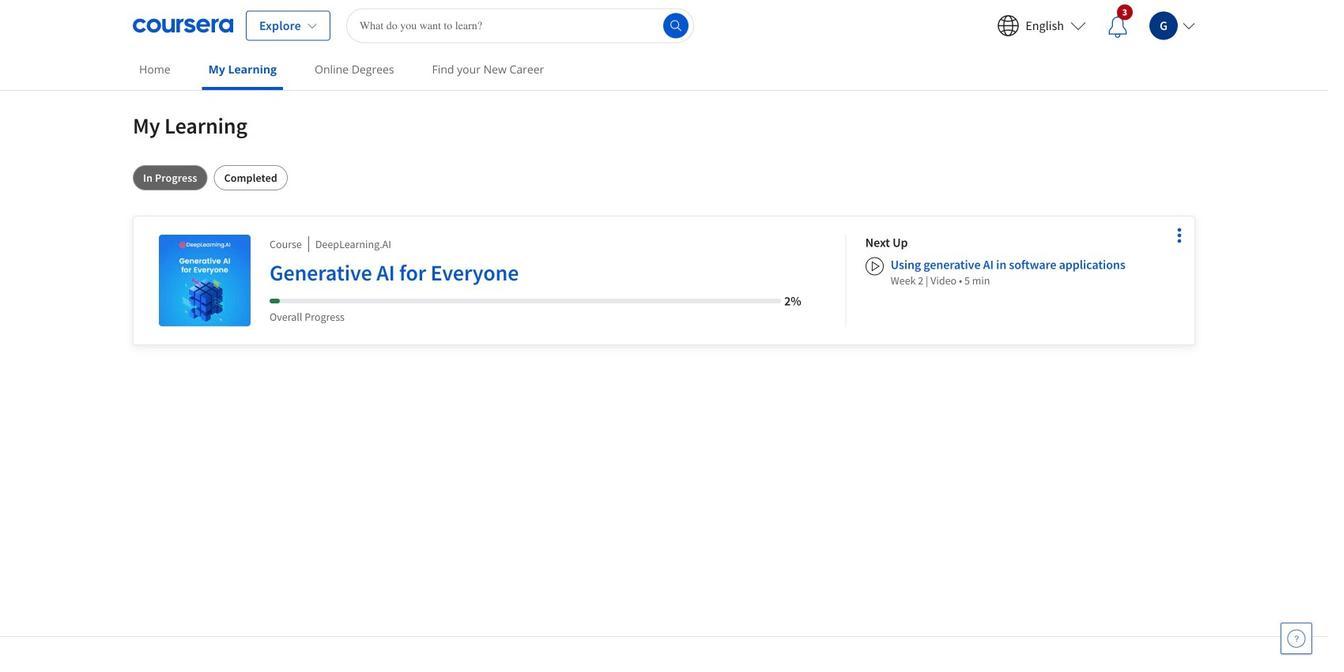 Task type: locate. For each thing, give the bounding box(es) containing it.
tab list
[[133, 165, 1195, 191]]

generative ai for everyone image
[[159, 235, 251, 326]]

What do you want to learn? text field
[[346, 8, 694, 43]]

None search field
[[346, 8, 694, 43]]

coursera image
[[133, 13, 233, 38]]



Task type: describe. For each thing, give the bounding box(es) containing it.
more option for generative ai for everyone image
[[1168, 225, 1191, 247]]

help center image
[[1287, 629, 1306, 648]]



